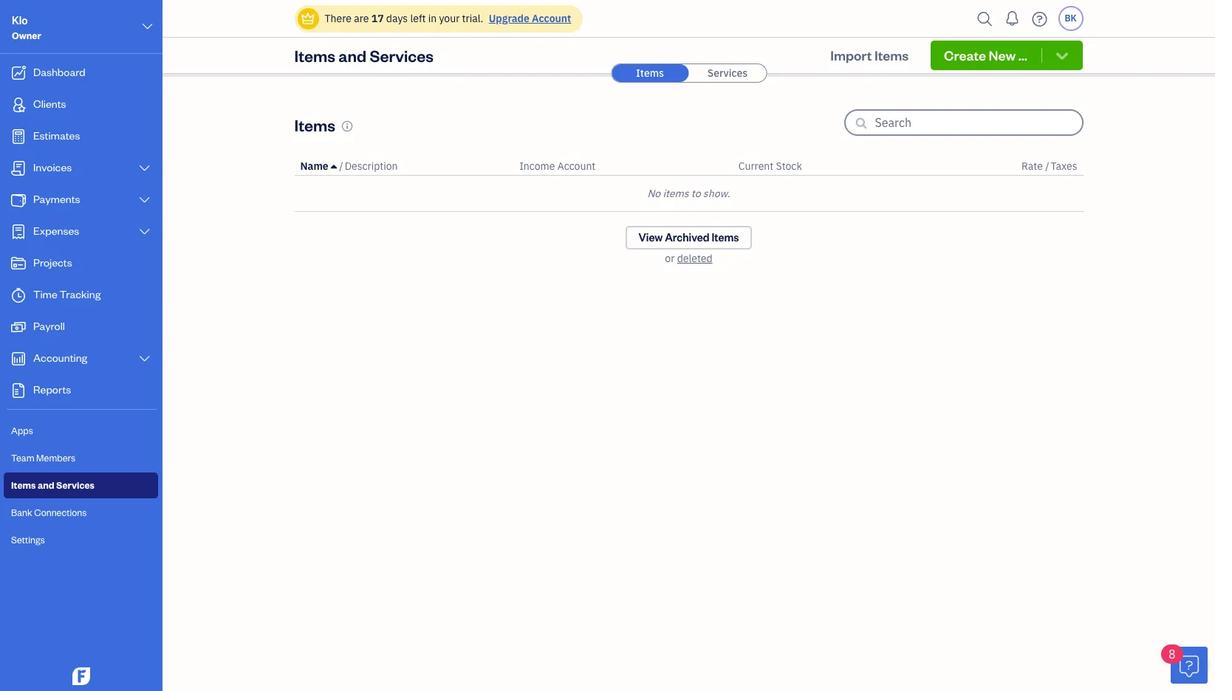 Task type: describe. For each thing, give the bounding box(es) containing it.
1 horizontal spatial and
[[339, 45, 367, 66]]

rate
[[1022, 160, 1043, 173]]

bank
[[11, 507, 32, 519]]

items inside 'view archived items or deleted'
[[712, 231, 739, 245]]

in
[[428, 12, 437, 25]]

view archived items link
[[625, 226, 752, 250]]

projects
[[33, 256, 72, 270]]

no items to show.
[[648, 187, 730, 200]]

0 vertical spatial items and services
[[294, 45, 434, 66]]

name link
[[300, 160, 339, 173]]

current stock link
[[739, 160, 802, 173]]

dashboard image
[[10, 66, 27, 81]]

time tracking link
[[4, 281, 158, 311]]

projects link
[[4, 249, 158, 279]]

trial.
[[462, 12, 483, 25]]

services inside main element
[[56, 479, 95, 491]]

upgrade
[[489, 12, 530, 25]]

bk button
[[1058, 6, 1083, 31]]

accounting link
[[4, 344, 158, 375]]

expenses
[[33, 224, 79, 238]]

items link
[[612, 64, 689, 82]]

apps
[[11, 425, 33, 437]]

rate / taxes
[[1022, 160, 1078, 173]]

taxes
[[1051, 160, 1078, 173]]

payroll link
[[4, 313, 158, 343]]

klo
[[12, 13, 28, 27]]

items and services link
[[4, 473, 158, 499]]

dashboard
[[33, 65, 85, 79]]

caretup image
[[331, 160, 337, 172]]

chevrondown image
[[1054, 48, 1071, 63]]

chevron large down image for payments
[[138, 194, 151, 206]]

search image
[[973, 8, 997, 30]]

8
[[1169, 647, 1176, 662]]

settings
[[11, 534, 45, 546]]

0 vertical spatial account
[[532, 12, 571, 25]]

1 vertical spatial services
[[708, 66, 748, 80]]

days
[[386, 12, 408, 25]]

chevron large down image for invoices
[[138, 163, 151, 174]]

0 vertical spatial services
[[370, 45, 434, 66]]

crown image
[[300, 11, 316, 26]]

klo owner
[[12, 13, 41, 41]]

time tracking
[[33, 287, 101, 301]]

team members link
[[4, 446, 158, 471]]

are
[[354, 12, 369, 25]]

income account link
[[520, 160, 596, 173]]

items and services inside main element
[[11, 479, 95, 491]]

stock
[[776, 160, 802, 173]]

left
[[410, 12, 426, 25]]

create new …
[[944, 47, 1028, 64]]

bank connections
[[11, 507, 87, 519]]

deleted link
[[677, 252, 713, 265]]

your
[[439, 12, 460, 25]]

project image
[[10, 256, 27, 271]]

connections
[[34, 507, 87, 519]]

clients
[[33, 97, 66, 111]]

settings link
[[4, 528, 158, 553]]

view archived items or deleted
[[639, 231, 739, 265]]

team
[[11, 452, 34, 464]]

import items button
[[817, 41, 922, 70]]

1 / from the left
[[339, 160, 343, 173]]

chevron large down image
[[138, 226, 151, 238]]

rate link
[[1022, 160, 1046, 173]]

create
[[944, 47, 986, 64]]

1 vertical spatial account
[[558, 160, 596, 173]]

income account
[[520, 160, 596, 173]]



Task type: locate. For each thing, give the bounding box(es) containing it.
items
[[294, 45, 335, 66], [875, 47, 909, 64], [636, 66, 664, 80], [294, 114, 335, 135], [712, 231, 739, 245], [11, 479, 36, 491]]

/ right rate
[[1046, 160, 1050, 173]]

expense image
[[10, 225, 27, 239]]

items
[[663, 187, 689, 200]]

and down team members
[[38, 479, 54, 491]]

no
[[648, 187, 661, 200]]

account right upgrade
[[532, 12, 571, 25]]

view
[[639, 231, 663, 245]]

and down are at the left top of page
[[339, 45, 367, 66]]

payments
[[33, 192, 80, 206]]

invoices link
[[4, 154, 158, 184]]

items and services
[[294, 45, 434, 66], [11, 479, 95, 491]]

resource center badge image
[[1171, 647, 1208, 684]]

income
[[520, 160, 555, 173]]

bank connections link
[[4, 500, 158, 526]]

chevron large down image for accounting
[[138, 353, 151, 365]]

0 horizontal spatial services
[[56, 479, 95, 491]]

items and services down members
[[11, 479, 95, 491]]

name
[[300, 160, 329, 173]]

current
[[739, 160, 774, 173]]

deleted
[[677, 252, 713, 265]]

owner
[[12, 30, 41, 41]]

time
[[33, 287, 57, 301]]

client image
[[10, 98, 27, 112]]

payroll
[[33, 319, 65, 333]]

apps link
[[4, 418, 158, 444]]

17
[[371, 12, 384, 25]]

1 vertical spatial items and services
[[11, 479, 95, 491]]

chart image
[[10, 352, 27, 366]]

reports link
[[4, 376, 158, 406]]

0 horizontal spatial items and services
[[11, 479, 95, 491]]

services link
[[689, 64, 766, 82]]

team members
[[11, 452, 75, 464]]

8 button
[[1161, 645, 1208, 684]]

archived
[[665, 231, 710, 245]]

there
[[325, 12, 352, 25]]

description link
[[345, 160, 398, 173]]

current stock
[[739, 160, 802, 173]]

chevron large down image
[[141, 18, 154, 35], [138, 163, 151, 174], [138, 194, 151, 206], [138, 353, 151, 365]]

1 horizontal spatial /
[[1046, 160, 1050, 173]]

info image
[[341, 120, 353, 132]]

2 vertical spatial services
[[56, 479, 95, 491]]

dashboard link
[[4, 58, 158, 89]]

/
[[339, 160, 343, 173], [1046, 160, 1050, 173]]

upgrade account link
[[486, 12, 571, 25]]

/ right caretup icon
[[339, 160, 343, 173]]

freshbooks image
[[69, 668, 93, 686]]

timer image
[[10, 288, 27, 303]]

invoice image
[[10, 161, 27, 176]]

create new … button
[[931, 41, 1083, 70]]

or
[[665, 252, 675, 265]]

estimates
[[33, 129, 80, 143]]

main element
[[0, 0, 199, 692]]

show.
[[703, 187, 730, 200]]

tracking
[[60, 287, 101, 301]]

2 horizontal spatial services
[[708, 66, 748, 80]]

reports
[[33, 383, 71, 397]]

services
[[370, 45, 434, 66], [708, 66, 748, 80], [56, 479, 95, 491]]

description
[[345, 160, 398, 173]]

Search text field
[[875, 111, 1082, 134]]

new
[[989, 47, 1016, 64]]

2 / from the left
[[1046, 160, 1050, 173]]

1 vertical spatial and
[[38, 479, 54, 491]]

0 horizontal spatial /
[[339, 160, 343, 173]]

report image
[[10, 383, 27, 398]]

accounting
[[33, 351, 87, 365]]

clients link
[[4, 90, 158, 120]]

payment image
[[10, 193, 27, 208]]

money image
[[10, 320, 27, 335]]

notifications image
[[1001, 4, 1024, 33]]

…
[[1019, 47, 1028, 64]]

import
[[831, 47, 872, 64]]

estimates link
[[4, 122, 158, 152]]

account right income
[[558, 160, 596, 173]]

members
[[36, 452, 75, 464]]

and inside main element
[[38, 479, 54, 491]]

invoices
[[33, 160, 72, 174]]

import items
[[831, 47, 909, 64]]

items inside main element
[[11, 479, 36, 491]]

there are 17 days left in your trial. upgrade account
[[325, 12, 571, 25]]

expenses link
[[4, 217, 158, 248]]

to
[[691, 187, 701, 200]]

account
[[532, 12, 571, 25], [558, 160, 596, 173]]

create new … button
[[931, 41, 1083, 70]]

1 horizontal spatial items and services
[[294, 45, 434, 66]]

items and services down are at the left top of page
[[294, 45, 434, 66]]

go to help image
[[1028, 8, 1052, 30]]

bk
[[1065, 13, 1077, 24]]

payments link
[[4, 185, 158, 216]]

0 horizontal spatial and
[[38, 479, 54, 491]]

0 vertical spatial and
[[339, 45, 367, 66]]

items inside button
[[875, 47, 909, 64]]

and
[[339, 45, 367, 66], [38, 479, 54, 491]]

estimate image
[[10, 129, 27, 144]]

1 horizontal spatial services
[[370, 45, 434, 66]]



Task type: vqa. For each thing, say whether or not it's contained in the screenshot.
a
no



